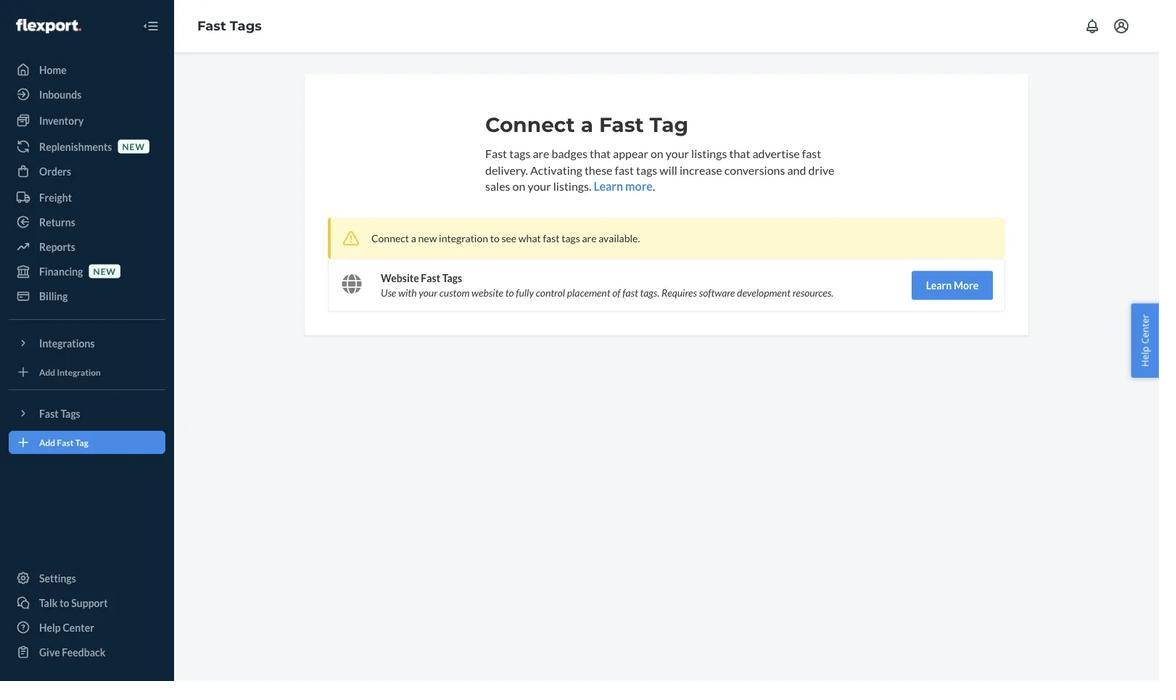 Task type: locate. For each thing, give the bounding box(es) containing it.
0 vertical spatial learn
[[594, 179, 623, 193]]

settings link
[[9, 567, 165, 590]]

tags inside dropdown button
[[61, 407, 80, 420]]

fast inside website fast tags use with your custom website to fully control placement of fast tags. requires software development resources.
[[623, 287, 638, 299]]

fast tags
[[197, 18, 262, 34], [39, 407, 80, 420]]

0 vertical spatial add
[[39, 367, 55, 377]]

add integration link
[[9, 361, 165, 384]]

to right talk
[[60, 597, 69, 609]]

of
[[612, 287, 621, 299]]

listings.
[[553, 179, 592, 193]]

2 vertical spatial tags
[[562, 232, 580, 245]]

0 horizontal spatial learn
[[594, 179, 623, 193]]

fast right of
[[623, 287, 638, 299]]

fast inside website fast tags use with your custom website to fully control placement of fast tags. requires software development resources.
[[421, 272, 440, 284]]

learn down 'these'
[[594, 179, 623, 193]]

returns
[[39, 216, 75, 228]]

a for new
[[411, 232, 416, 245]]

fast up appear
[[599, 112, 644, 137]]

tags up delivery.
[[509, 146, 531, 160]]

your inside website fast tags use with your custom website to fully control placement of fast tags. requires software development resources.
[[419, 287, 437, 299]]

1 horizontal spatial your
[[528, 179, 551, 193]]

1 vertical spatial center
[[63, 621, 94, 634]]

2 horizontal spatial your
[[666, 146, 689, 160]]

fast right what
[[543, 232, 560, 245]]

fully
[[516, 287, 534, 299]]

1 vertical spatial help
[[39, 621, 61, 634]]

fast up the "custom"
[[421, 272, 440, 284]]

your down activating on the top of the page
[[528, 179, 551, 193]]

1 horizontal spatial help
[[1139, 346, 1152, 367]]

settings
[[39, 572, 76, 584]]

2 add from the top
[[39, 437, 55, 448]]

0 horizontal spatial to
[[60, 597, 69, 609]]

website fast tags use with your custom website to fully control placement of fast tags. requires software development resources.
[[381, 272, 834, 299]]

tags.
[[640, 287, 660, 299]]

connect
[[485, 112, 575, 137], [371, 232, 409, 245]]

new
[[122, 141, 145, 152], [418, 232, 437, 245], [93, 266, 116, 276]]

0 vertical spatial connect
[[485, 112, 575, 137]]

connect for connect a new integration to see what fast tags are available.
[[371, 232, 409, 245]]

0 vertical spatial a
[[581, 112, 593, 137]]

that
[[590, 146, 611, 160], [729, 146, 750, 160]]

0 horizontal spatial your
[[419, 287, 437, 299]]

and
[[787, 163, 806, 177]]

0 horizontal spatial fast tags
[[39, 407, 80, 420]]

drive
[[809, 163, 835, 177]]

are left available.
[[582, 232, 597, 245]]

more
[[954, 279, 979, 292]]

home link
[[9, 58, 165, 81]]

1 vertical spatial tags
[[442, 272, 462, 284]]

your right with
[[419, 287, 437, 299]]

0 horizontal spatial connect
[[371, 232, 409, 245]]

tag
[[650, 112, 689, 137], [75, 437, 88, 448]]

tags inside website fast tags use with your custom website to fully control placement of fast tags. requires software development resources.
[[442, 272, 462, 284]]

tags right what
[[562, 232, 580, 245]]

connect a fast tag
[[485, 112, 689, 137]]

to inside button
[[60, 597, 69, 609]]

1 vertical spatial to
[[505, 287, 514, 299]]

a
[[581, 112, 593, 137], [411, 232, 416, 245]]

are
[[533, 146, 549, 160], [582, 232, 597, 245]]

learn
[[594, 179, 623, 193], [926, 279, 952, 292]]

appear
[[613, 146, 648, 160]]

billing link
[[9, 284, 165, 308]]

freight link
[[9, 186, 165, 209]]

0 vertical spatial tags
[[230, 18, 262, 34]]

integration
[[439, 232, 488, 245]]

1 vertical spatial new
[[418, 232, 437, 245]]

fast up delivery.
[[485, 146, 507, 160]]

website
[[381, 272, 419, 284]]

1 vertical spatial help center
[[39, 621, 94, 634]]

new left integration
[[418, 232, 437, 245]]

connect up the website
[[371, 232, 409, 245]]

1 add from the top
[[39, 367, 55, 377]]

2 horizontal spatial to
[[505, 287, 514, 299]]

fast inside dropdown button
[[39, 407, 59, 420]]

2 vertical spatial new
[[93, 266, 116, 276]]

0 vertical spatial new
[[122, 141, 145, 152]]

give feedback button
[[9, 641, 165, 664]]

your
[[666, 146, 689, 160], [528, 179, 551, 193], [419, 287, 437, 299]]

reports
[[39, 240, 75, 253]]

0 vertical spatial to
[[490, 232, 500, 245]]

1 horizontal spatial help center
[[1139, 314, 1152, 367]]

learn more button
[[594, 178, 653, 195]]

software
[[699, 287, 735, 299]]

help center
[[1139, 314, 1152, 367], [39, 621, 94, 634]]

new down "reports" link
[[93, 266, 116, 276]]

new for replenishments
[[122, 141, 145, 152]]

0 vertical spatial center
[[1139, 314, 1152, 344]]

activating
[[530, 163, 582, 177]]

1 horizontal spatial new
[[122, 141, 145, 152]]

2 vertical spatial your
[[419, 287, 437, 299]]

fast
[[197, 18, 226, 34], [599, 112, 644, 137], [485, 146, 507, 160], [421, 272, 440, 284], [39, 407, 59, 420], [57, 437, 74, 448]]

2 that from the left
[[729, 146, 750, 160]]

1 vertical spatial fast tags
[[39, 407, 80, 420]]

center
[[1139, 314, 1152, 344], [63, 621, 94, 634]]

fast up add fast tag
[[39, 407, 59, 420]]

a up badges
[[581, 112, 593, 137]]

0 vertical spatial on
[[651, 146, 664, 160]]

help
[[1139, 346, 1152, 367], [39, 621, 61, 634]]

0 horizontal spatial are
[[533, 146, 549, 160]]

add down fast tags dropdown button
[[39, 437, 55, 448]]

add for add integration
[[39, 367, 55, 377]]

1 vertical spatial on
[[513, 179, 525, 193]]

fast down fast tags dropdown button
[[57, 437, 74, 448]]

1 horizontal spatial learn
[[926, 279, 952, 292]]

replenishments
[[39, 140, 112, 153]]

support
[[71, 597, 108, 609]]

tags up .
[[636, 163, 657, 177]]

learn for learn more
[[926, 279, 952, 292]]

on up will
[[651, 146, 664, 160]]

1 vertical spatial are
[[582, 232, 597, 245]]

new up orders link
[[122, 141, 145, 152]]

to left the fully
[[505, 287, 514, 299]]

that up 'these'
[[590, 146, 611, 160]]

1 horizontal spatial on
[[651, 146, 664, 160]]

learn more .
[[594, 179, 655, 193]]

inventory
[[39, 114, 84, 127]]

0 horizontal spatial tags
[[509, 146, 531, 160]]

1 vertical spatial a
[[411, 232, 416, 245]]

2 vertical spatial tags
[[61, 407, 80, 420]]

add
[[39, 367, 55, 377], [39, 437, 55, 448]]

inbounds
[[39, 88, 81, 100]]

requires
[[662, 287, 697, 299]]

1 vertical spatial add
[[39, 437, 55, 448]]

0 vertical spatial your
[[666, 146, 689, 160]]

0 horizontal spatial new
[[93, 266, 116, 276]]

add integration
[[39, 367, 101, 377]]

tag up will
[[650, 112, 689, 137]]

your up will
[[666, 146, 689, 160]]

help center button
[[1131, 303, 1159, 378]]

0 horizontal spatial on
[[513, 179, 525, 193]]

integration
[[57, 367, 101, 377]]

fast
[[802, 146, 821, 160], [615, 163, 634, 177], [543, 232, 560, 245], [623, 287, 638, 299]]

advertise
[[753, 146, 800, 160]]

reports link
[[9, 235, 165, 258]]

1 horizontal spatial a
[[581, 112, 593, 137]]

fast right close navigation icon
[[197, 18, 226, 34]]

learn more button
[[912, 271, 993, 300]]

to
[[490, 232, 500, 245], [505, 287, 514, 299], [60, 597, 69, 609]]

on down delivery.
[[513, 179, 525, 193]]

tags
[[509, 146, 531, 160], [636, 163, 657, 177], [562, 232, 580, 245]]

that up conversions
[[729, 146, 750, 160]]

0 horizontal spatial a
[[411, 232, 416, 245]]

learn left more
[[926, 279, 952, 292]]

talk
[[39, 597, 58, 609]]

a up the website
[[411, 232, 416, 245]]

0 vertical spatial help
[[1139, 346, 1152, 367]]

1 horizontal spatial center
[[1139, 314, 1152, 344]]

0 vertical spatial fast tags
[[197, 18, 262, 34]]

1 horizontal spatial that
[[729, 146, 750, 160]]

connect up badges
[[485, 112, 575, 137]]

custom
[[439, 287, 470, 299]]

are up activating on the top of the page
[[533, 146, 549, 160]]

learn inside button
[[926, 279, 952, 292]]

1 vertical spatial learn
[[926, 279, 952, 292]]

returns link
[[9, 210, 165, 234]]

resources.
[[793, 287, 834, 299]]

add left integration
[[39, 367, 55, 377]]

sales
[[485, 179, 510, 193]]

integrations
[[39, 337, 95, 349]]

tags
[[230, 18, 262, 34], [442, 272, 462, 284], [61, 407, 80, 420]]

0 horizontal spatial tags
[[61, 407, 80, 420]]

0 horizontal spatial help center
[[39, 621, 94, 634]]

2 vertical spatial to
[[60, 597, 69, 609]]

1 horizontal spatial tags
[[230, 18, 262, 34]]

1 vertical spatial connect
[[371, 232, 409, 245]]

2 horizontal spatial tags
[[442, 272, 462, 284]]

0 vertical spatial tags
[[509, 146, 531, 160]]

will
[[660, 163, 677, 177]]

0 vertical spatial are
[[533, 146, 549, 160]]

0 vertical spatial help center
[[1139, 314, 1152, 367]]

2 horizontal spatial tags
[[636, 163, 657, 177]]

talk to support
[[39, 597, 108, 609]]

1 horizontal spatial connect
[[485, 112, 575, 137]]

freight
[[39, 191, 72, 203]]

financing
[[39, 265, 83, 277]]

1 vertical spatial tag
[[75, 437, 88, 448]]

listings
[[691, 146, 727, 160]]

1 horizontal spatial tag
[[650, 112, 689, 137]]

0 horizontal spatial that
[[590, 146, 611, 160]]

to left see
[[490, 232, 500, 245]]

tag down fast tags dropdown button
[[75, 437, 88, 448]]

delivery.
[[485, 163, 528, 177]]

on
[[651, 146, 664, 160], [513, 179, 525, 193]]

give
[[39, 646, 60, 658]]



Task type: vqa. For each thing, say whether or not it's contained in the screenshot.
third Write Access from the top of the page
no



Task type: describe. For each thing, give the bounding box(es) containing it.
help center link
[[9, 616, 165, 639]]

give feedback
[[39, 646, 105, 658]]

more
[[625, 179, 653, 193]]

orders
[[39, 165, 71, 177]]

0 horizontal spatial center
[[63, 621, 94, 634]]

open notifications image
[[1084, 17, 1101, 35]]

increase
[[680, 163, 722, 177]]

.
[[653, 179, 655, 193]]

orders link
[[9, 160, 165, 183]]

1 horizontal spatial are
[[582, 232, 597, 245]]

2 horizontal spatial new
[[418, 232, 437, 245]]

what
[[519, 232, 541, 245]]

fast up "drive"
[[802, 146, 821, 160]]

connect for connect a fast tag
[[485, 112, 575, 137]]

0 horizontal spatial tag
[[75, 437, 88, 448]]

add fast tag link
[[9, 431, 165, 454]]

1 horizontal spatial fast tags
[[197, 18, 262, 34]]

are inside fast tags are badges that appear on your listings that advertise fast delivery. activating these fast tags will increase conversions and drive sales on your listings.
[[533, 146, 549, 160]]

use
[[381, 287, 396, 299]]

placement
[[567, 287, 610, 299]]

flexport logo image
[[16, 19, 81, 33]]

inbounds link
[[9, 83, 165, 106]]

available.
[[599, 232, 640, 245]]

1 vertical spatial your
[[528, 179, 551, 193]]

fast up 'learn more .'
[[615, 163, 634, 177]]

center inside button
[[1139, 314, 1152, 344]]

close navigation image
[[142, 17, 160, 35]]

website
[[472, 287, 503, 299]]

control
[[536, 287, 565, 299]]

billing
[[39, 290, 68, 302]]

integrations button
[[9, 332, 165, 355]]

open account menu image
[[1113, 17, 1130, 35]]

1 that from the left
[[590, 146, 611, 160]]

feedback
[[62, 646, 105, 658]]

these
[[585, 163, 613, 177]]

fast tags inside fast tags dropdown button
[[39, 407, 80, 420]]

conversions
[[725, 163, 785, 177]]

badges
[[552, 146, 588, 160]]

1 horizontal spatial to
[[490, 232, 500, 245]]

fast tags are badges that appear on your listings that advertise fast delivery. activating these fast tags will increase conversions and drive sales on your listings.
[[485, 146, 835, 193]]

a for fast
[[581, 112, 593, 137]]

inventory link
[[9, 109, 165, 132]]

add for add fast tag
[[39, 437, 55, 448]]

help inside button
[[1139, 346, 1152, 367]]

1 vertical spatial tags
[[636, 163, 657, 177]]

talk to support button
[[9, 591, 165, 614]]

0 horizontal spatial help
[[39, 621, 61, 634]]

fast tags button
[[9, 402, 165, 425]]

to inside website fast tags use with your custom website to fully control placement of fast tags. requires software development resources.
[[505, 287, 514, 299]]

see
[[502, 232, 517, 245]]

add fast tag
[[39, 437, 88, 448]]

fast inside fast tags are badges that appear on your listings that advertise fast delivery. activating these fast tags will increase conversions and drive sales on your listings.
[[485, 146, 507, 160]]

fast tags link
[[197, 18, 262, 34]]

1 horizontal spatial tags
[[562, 232, 580, 245]]

home
[[39, 63, 67, 76]]

connect a new integration to see what fast tags are available.
[[371, 232, 640, 245]]

help center inside help center link
[[39, 621, 94, 634]]

development
[[737, 287, 791, 299]]

globe image
[[342, 274, 362, 294]]

learn for learn more .
[[594, 179, 623, 193]]

new for financing
[[93, 266, 116, 276]]

help center inside help center button
[[1139, 314, 1152, 367]]

learn more
[[926, 279, 979, 292]]

with
[[398, 287, 417, 299]]

0 vertical spatial tag
[[650, 112, 689, 137]]



